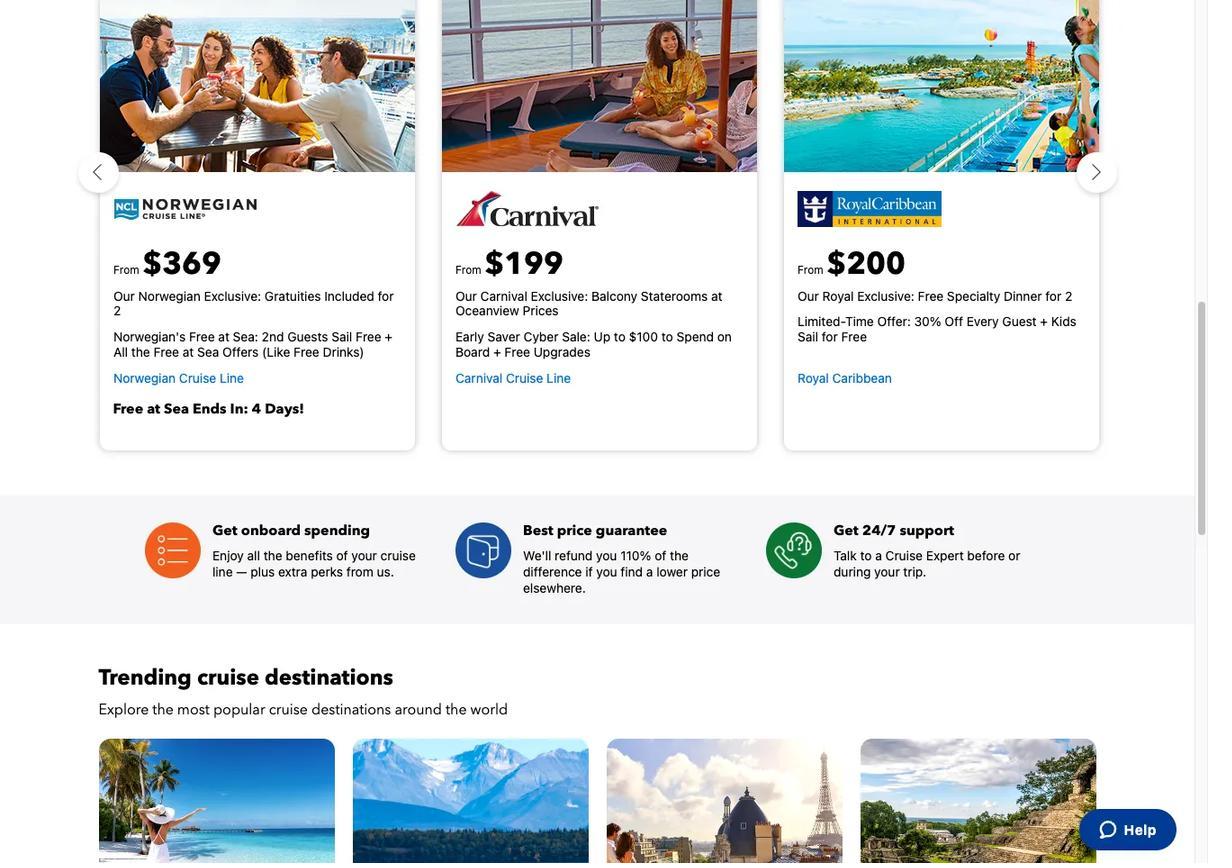Task type: vqa. For each thing, say whether or not it's contained in the screenshot.
"room,"
no



Task type: describe. For each thing, give the bounding box(es) containing it.
guarantee
[[596, 520, 668, 540]]

benefits
[[286, 547, 333, 563]]

—
[[236, 564, 247, 579]]

the left the world
[[446, 700, 467, 719]]

cruise inside get onboard spending enjoy all the benefits of your cruise line — plus extra perks from us.
[[381, 547, 416, 563]]

24/7
[[863, 520, 897, 540]]

+ inside norwegian's free at sea: 2nd guests sail free + all the free at sea offers (like free drinks)
[[385, 329, 392, 344]]

2 inside our norwegian exclusive: gratuities included for 2
[[113, 303, 121, 318]]

off
[[945, 314, 963, 329]]

experts icon image
[[767, 522, 823, 578]]

talk
[[834, 547, 857, 563]]

lower
[[657, 564, 688, 579]]

110%
[[621, 547, 652, 563]]

$ for 369
[[142, 243, 162, 284]]

saver
[[487, 329, 520, 344]]

line for 369
[[219, 370, 244, 385]]

free up the norwegian cruise line at the top left
[[153, 344, 179, 359]]

free inside limited-time offer: 30% off every guest + kids sail for free
[[841, 329, 867, 344]]

trip.
[[904, 564, 927, 579]]

the left most
[[153, 700, 174, 719]]

the inside norwegian's free at sea: 2nd guests sail free + all the free at sea offers (like free drinks)
[[131, 344, 150, 359]]

limited-time offer: 30% off every guest + kids sail for free
[[798, 314, 1077, 344]]

2nd
[[261, 329, 284, 344]]

best price guarantee we'll refund you 110% of the difference if you find a lower price elsewhere.
[[523, 520, 721, 596]]

balcony
[[591, 288, 637, 303]]

carnival inside our carnival exclusive: balcony staterooms at oceanview prices
[[480, 288, 527, 303]]

us.
[[377, 564, 394, 579]]

1 vertical spatial sea
[[164, 399, 189, 418]]

the inside get onboard spending enjoy all the benefits of your cruise line — plus extra perks from us.
[[264, 547, 283, 563]]

at left sea: on the top left
[[218, 329, 229, 344]]

prices
[[523, 303, 559, 318]]

sail inside limited-time offer: 30% off every guest + kids sail for free
[[798, 329, 819, 344]]

oceanview
[[455, 303, 519, 318]]

norwegian's
[[113, 329, 185, 344]]

1 you from the top
[[597, 547, 618, 563]]

a inside get 24/7 support talk to a cruise expert before or during your trip.
[[876, 547, 883, 563]]

elsewhere.
[[523, 580, 586, 596]]

sea:
[[233, 329, 258, 344]]

guests
[[287, 329, 328, 344]]

1 horizontal spatial 2
[[1065, 288, 1073, 303]]

1 vertical spatial carnival
[[455, 370, 502, 385]]

line for 199
[[547, 370, 571, 385]]

cyber
[[524, 329, 558, 344]]

all
[[113, 344, 128, 359]]

norwegian cruise line image
[[113, 197, 257, 221]]

dinner
[[1004, 288, 1042, 303]]

norwegian's free at sea: 2nd guests sail free + all the free at sea offers (like free drinks)
[[113, 329, 392, 359]]

kids
[[1052, 314, 1077, 329]]

our for 200
[[798, 288, 819, 303]]

norwegian cruise line
[[113, 370, 244, 385]]

free up 30%
[[918, 288, 944, 303]]

369
[[162, 243, 221, 284]]

0 vertical spatial destinations
[[265, 663, 394, 692]]

popular
[[213, 700, 265, 719]]

free at sea ends in: 4 days!
[[113, 399, 304, 418]]

sail inside norwegian's free at sea: 2nd guests sail free + all the free at sea offers (like free drinks)
[[331, 329, 352, 344]]

list icon image
[[145, 522, 201, 578]]

we'll
[[523, 547, 552, 563]]

time
[[845, 314, 874, 329]]

europe image
[[607, 738, 843, 863]]

most
[[177, 700, 210, 719]]

days!
[[265, 399, 304, 418]]

board
[[455, 344, 490, 359]]

get for get onboard spending
[[213, 520, 238, 540]]

plus
[[251, 564, 275, 579]]

guest
[[1003, 314, 1037, 329]]

gratuities
[[264, 288, 321, 303]]

onboard
[[241, 520, 301, 540]]

spend
[[677, 329, 714, 344]]

support
[[900, 520, 955, 540]]

trending
[[99, 663, 192, 692]]

for inside limited-time offer: 30% off every guest + kids sail for free
[[822, 329, 838, 344]]

cruise for 199
[[506, 370, 543, 385]]

$100
[[629, 329, 658, 344]]

wallet icon image
[[456, 522, 512, 578]]

early saver cyber sale: up to $100 to spend on board + free upgrades
[[455, 329, 732, 359]]

mexico cruises image
[[861, 738, 1097, 863]]

every
[[967, 314, 999, 329]]

4
[[252, 399, 261, 418]]

from
[[347, 564, 374, 579]]

included
[[324, 288, 374, 303]]

our carnival exclusive: balcony staterooms at oceanview prices
[[455, 288, 723, 318]]

of for guarantee
[[655, 547, 667, 563]]

cruise for 369
[[179, 370, 216, 385]]

best
[[523, 520, 554, 540]]

from $ 369
[[113, 243, 221, 284]]

spending
[[305, 520, 370, 540]]

$ for 199
[[484, 243, 504, 284]]

upgrades
[[534, 344, 590, 359]]

offer:
[[878, 314, 911, 329]]

exclusive: for 200
[[857, 288, 915, 303]]

early
[[455, 329, 484, 344]]

caribbean
[[832, 370, 892, 385]]

during
[[834, 564, 871, 579]]

exclusive: inside our norwegian exclusive: gratuities included for 2
[[204, 288, 261, 303]]

from for 199
[[455, 263, 481, 276]]

limited-
[[798, 314, 846, 329]]

trending cruise destinations explore the most popular cruise destinations around the world
[[99, 663, 508, 719]]

your inside get 24/7 support talk to a cruise expert before or during your trip.
[[875, 564, 901, 579]]

1 vertical spatial cruise
[[197, 663, 259, 692]]

find
[[621, 564, 643, 579]]

cruise inside get 24/7 support talk to a cruise expert before or during your trip.
[[886, 547, 923, 563]]

if
[[586, 564, 593, 579]]

offers
[[222, 344, 258, 359]]

sale:
[[562, 329, 590, 344]]



Task type: locate. For each thing, give the bounding box(es) containing it.
$ for 200
[[827, 243, 847, 284]]

from up limited-
[[798, 263, 824, 276]]

0 horizontal spatial cruise
[[197, 663, 259, 692]]

carnival cruise line thumbnail image image
[[329, 0, 870, 172]]

1 horizontal spatial of
[[655, 547, 667, 563]]

explore
[[99, 700, 149, 719]]

0 vertical spatial price
[[557, 520, 593, 540]]

1 horizontal spatial sea
[[197, 344, 219, 359]]

1 vertical spatial you
[[597, 564, 618, 579]]

up
[[594, 329, 610, 344]]

a down 24/7
[[876, 547, 883, 563]]

get for get 24/7 support
[[834, 520, 859, 540]]

norwegian inside our norwegian exclusive: gratuities included for 2
[[138, 288, 200, 303]]

you right if
[[597, 564, 618, 579]]

1 horizontal spatial $
[[484, 243, 504, 284]]

0 vertical spatial royal
[[823, 288, 854, 303]]

our up limited-
[[798, 288, 819, 303]]

for left time
[[822, 329, 838, 344]]

2 you from the top
[[597, 564, 618, 579]]

the inside best price guarantee we'll refund you 110% of the difference if you find a lower price elsewhere.
[[670, 547, 689, 563]]

of inside best price guarantee we'll refund you 110% of the difference if you find a lower price elsewhere.
[[655, 547, 667, 563]]

cruise down the cyber
[[506, 370, 543, 385]]

+ left kids
[[1040, 314, 1048, 329]]

1 vertical spatial royal
[[798, 370, 829, 385]]

of up lower
[[655, 547, 667, 563]]

1 horizontal spatial price
[[692, 564, 721, 579]]

get up "talk"
[[834, 520, 859, 540]]

your inside get onboard spending enjoy all the benefits of your cruise line — plus extra perks from us.
[[352, 547, 377, 563]]

our royal exclusive: free specialty dinner for 2
[[798, 288, 1073, 303]]

30%
[[914, 314, 942, 329]]

3 $ from the left
[[827, 243, 847, 284]]

2 horizontal spatial +
[[1040, 314, 1048, 329]]

1 line from the left
[[219, 370, 244, 385]]

0 horizontal spatial 2
[[113, 303, 121, 318]]

0 horizontal spatial from
[[113, 263, 139, 276]]

for up kids
[[1046, 288, 1062, 303]]

price right lower
[[692, 564, 721, 579]]

2 horizontal spatial to
[[861, 547, 872, 563]]

$ up oceanview
[[484, 243, 504, 284]]

0 horizontal spatial of
[[337, 547, 348, 563]]

200
[[847, 243, 906, 284]]

cruise up 'trip.'
[[886, 547, 923, 563]]

norwegian cruise line link
[[113, 370, 401, 390]]

1 horizontal spatial to
[[662, 329, 673, 344]]

3 exclusive: from the left
[[857, 288, 915, 303]]

at down the norwegian cruise line at the top left
[[147, 399, 160, 418]]

$ up limited-
[[827, 243, 847, 284]]

on
[[717, 329, 732, 344]]

from inside from $ 200
[[798, 263, 824, 276]]

norwegian down from $ 369
[[138, 288, 200, 303]]

price
[[557, 520, 593, 540], [692, 564, 721, 579]]

from $ 200
[[798, 243, 906, 284]]

norwegian down all
[[113, 370, 175, 385]]

at
[[711, 288, 723, 303], [218, 329, 229, 344], [182, 344, 194, 359], [147, 399, 160, 418]]

refund
[[555, 547, 593, 563]]

1 vertical spatial price
[[692, 564, 721, 579]]

get inside get onboard spending enjoy all the benefits of your cruise line — plus extra perks from us.
[[213, 520, 238, 540]]

0 horizontal spatial your
[[352, 547, 377, 563]]

0 horizontal spatial sea
[[164, 399, 189, 418]]

free up 'carnival cruise line'
[[504, 344, 530, 359]]

2 vertical spatial cruise
[[269, 700, 308, 719]]

world
[[471, 700, 508, 719]]

free up caribbean
[[841, 329, 867, 344]]

in:
[[230, 399, 249, 418]]

1 horizontal spatial a
[[876, 547, 883, 563]]

expert
[[927, 547, 965, 563]]

+ right drinks) at the left
[[385, 329, 392, 344]]

royal
[[823, 288, 854, 303], [798, 370, 829, 385]]

2 exclusive: from the left
[[531, 288, 588, 303]]

2 horizontal spatial our
[[798, 288, 819, 303]]

staterooms
[[641, 288, 708, 303]]

of for spending
[[337, 547, 348, 563]]

2 get from the left
[[834, 520, 859, 540]]

for inside our norwegian exclusive: gratuities included for 2
[[378, 288, 394, 303]]

cruise
[[381, 547, 416, 563], [197, 663, 259, 692], [269, 700, 308, 719]]

get up the enjoy
[[213, 520, 238, 540]]

at up the norwegian cruise line at the top left
[[182, 344, 194, 359]]

for right included
[[378, 288, 394, 303]]

1 get from the left
[[213, 520, 238, 540]]

a
[[876, 547, 883, 563], [647, 564, 654, 579]]

2 from from the left
[[455, 263, 481, 276]]

0 horizontal spatial sail
[[331, 329, 352, 344]]

free down all
[[113, 399, 143, 418]]

exclusive:
[[204, 288, 261, 303], [531, 288, 588, 303], [857, 288, 915, 303]]

sea left the offers
[[197, 344, 219, 359]]

norwegian cruise line thumbnail image image
[[0, 0, 527, 172]]

the right the all
[[264, 547, 283, 563]]

0 horizontal spatial line
[[219, 370, 244, 385]]

0 horizontal spatial +
[[385, 329, 392, 344]]

free left the offers
[[189, 329, 215, 344]]

around
[[395, 700, 442, 719]]

0 horizontal spatial a
[[647, 564, 654, 579]]

specialty
[[947, 288, 1001, 303]]

for
[[378, 288, 394, 303], [1046, 288, 1062, 303], [822, 329, 838, 344]]

1 our from the left
[[113, 288, 135, 303]]

sail left time
[[798, 329, 819, 344]]

the
[[131, 344, 150, 359], [264, 547, 283, 563], [670, 547, 689, 563], [153, 700, 174, 719], [446, 700, 467, 719]]

carnival cruise line
[[455, 370, 571, 385]]

your up from
[[352, 547, 377, 563]]

199
[[504, 243, 564, 284]]

+ inside early saver cyber sale: up to $100 to spend on board + free upgrades
[[493, 344, 501, 359]]

1 $ from the left
[[142, 243, 162, 284]]

2 horizontal spatial from
[[798, 263, 824, 276]]

1 horizontal spatial for
[[822, 329, 838, 344]]

free down included
[[355, 329, 381, 344]]

0 vertical spatial a
[[876, 547, 883, 563]]

line
[[219, 370, 244, 385], [547, 370, 571, 385]]

exclusive: for 199
[[531, 288, 588, 303]]

sea down the norwegian cruise line at the top left
[[164, 399, 189, 418]]

caribbean cruises image
[[99, 738, 335, 863]]

ends
[[193, 399, 227, 418]]

royal left caribbean
[[798, 370, 829, 385]]

to right "talk"
[[861, 547, 872, 563]]

of
[[337, 547, 348, 563], [655, 547, 667, 563]]

get 24/7 support talk to a cruise expert before or during your trip.
[[834, 520, 1021, 579]]

to right up
[[614, 329, 626, 344]]

our inside our carnival exclusive: balcony staterooms at oceanview prices
[[455, 288, 477, 303]]

2 horizontal spatial cruise
[[381, 547, 416, 563]]

2 up all
[[113, 303, 121, 318]]

1 from from the left
[[113, 263, 139, 276]]

carnival cruise line image
[[455, 190, 600, 228]]

2 horizontal spatial exclusive:
[[857, 288, 915, 303]]

2 $ from the left
[[484, 243, 504, 284]]

0 vertical spatial you
[[597, 547, 618, 563]]

from for 369
[[113, 263, 139, 276]]

royal caribbean image
[[798, 191, 942, 227]]

carnival down board
[[455, 370, 502, 385]]

0 horizontal spatial exclusive:
[[204, 288, 261, 303]]

from left 369
[[113, 263, 139, 276]]

3 from from the left
[[798, 263, 824, 276]]

you left 110%
[[597, 547, 618, 563]]

our
[[113, 288, 135, 303], [455, 288, 477, 303], [798, 288, 819, 303]]

get inside get 24/7 support talk to a cruise expert before or during your trip.
[[834, 520, 859, 540]]

(like
[[262, 344, 290, 359]]

of inside get onboard spending enjoy all the benefits of your cruise line — plus extra perks from us.
[[337, 547, 348, 563]]

our up early
[[455, 288, 477, 303]]

your
[[352, 547, 377, 563], [875, 564, 901, 579]]

a right find
[[647, 564, 654, 579]]

$ down norwegian cruise line image
[[142, 243, 162, 284]]

our for 199
[[455, 288, 477, 303]]

2 our from the left
[[455, 288, 477, 303]]

sea
[[197, 344, 219, 359], [164, 399, 189, 418]]

carnival
[[480, 288, 527, 303], [455, 370, 502, 385]]

free
[[918, 288, 944, 303], [189, 329, 215, 344], [355, 329, 381, 344], [841, 329, 867, 344], [153, 344, 179, 359], [293, 344, 319, 359], [504, 344, 530, 359], [113, 399, 143, 418]]

the up lower
[[670, 547, 689, 563]]

difference
[[523, 564, 582, 579]]

before
[[968, 547, 1006, 563]]

0 horizontal spatial price
[[557, 520, 593, 540]]

line down the offers
[[219, 370, 244, 385]]

2 line from the left
[[547, 370, 571, 385]]

or
[[1009, 547, 1021, 563]]

from for 200
[[798, 263, 824, 276]]

1 vertical spatial destinations
[[312, 700, 391, 719]]

1 of from the left
[[337, 547, 348, 563]]

from inside from $ 369
[[113, 263, 139, 276]]

0 horizontal spatial get
[[213, 520, 238, 540]]

cruise up free at sea ends in: 4 days!
[[179, 370, 216, 385]]

2
[[1065, 288, 1073, 303], [113, 303, 121, 318]]

1 horizontal spatial from
[[455, 263, 481, 276]]

at up on
[[711, 288, 723, 303]]

enjoy
[[213, 547, 244, 563]]

cruise
[[179, 370, 216, 385], [506, 370, 543, 385], [886, 547, 923, 563]]

1 horizontal spatial exclusive:
[[531, 288, 588, 303]]

from up oceanview
[[455, 263, 481, 276]]

1 vertical spatial your
[[875, 564, 901, 579]]

drinks)
[[323, 344, 364, 359]]

2 up kids
[[1065, 288, 1073, 303]]

carnival down the from $ 199
[[480, 288, 527, 303]]

from
[[113, 263, 139, 276], [455, 263, 481, 276], [798, 263, 824, 276]]

extra
[[278, 564, 308, 579]]

sail
[[331, 329, 352, 344], [798, 329, 819, 344]]

a inside best price guarantee we'll refund you 110% of the difference if you find a lower price elsewhere.
[[647, 564, 654, 579]]

cruise right popular
[[269, 700, 308, 719]]

0 vertical spatial norwegian
[[138, 288, 200, 303]]

the right all
[[131, 344, 150, 359]]

+
[[1040, 314, 1048, 329], [385, 329, 392, 344], [493, 344, 501, 359]]

of up perks
[[337, 547, 348, 563]]

exclusive: down the 199
[[531, 288, 588, 303]]

2 horizontal spatial $
[[827, 243, 847, 284]]

0 vertical spatial carnival
[[480, 288, 527, 303]]

from $ 199
[[455, 243, 564, 284]]

3 our from the left
[[798, 288, 819, 303]]

royal caribbean thumbnail image image
[[672, 0, 1209, 172]]

0 horizontal spatial to
[[614, 329, 626, 344]]

2 horizontal spatial for
[[1046, 288, 1062, 303]]

1 horizontal spatial +
[[493, 344, 501, 359]]

line
[[213, 564, 233, 579]]

1 horizontal spatial your
[[875, 564, 901, 579]]

+ inside limited-time offer: 30% off every guest + kids sail for free
[[1040, 314, 1048, 329]]

our norwegian exclusive: gratuities included for 2
[[113, 288, 394, 318]]

1 horizontal spatial cruise
[[506, 370, 543, 385]]

1 horizontal spatial sail
[[798, 329, 819, 344]]

perks
[[311, 564, 343, 579]]

1 vertical spatial a
[[647, 564, 654, 579]]

1 horizontal spatial cruise
[[269, 700, 308, 719]]

royal caribbean
[[798, 370, 892, 385]]

price up refund
[[557, 520, 593, 540]]

1 horizontal spatial our
[[455, 288, 477, 303]]

1 vertical spatial norwegian
[[113, 370, 175, 385]]

your left 'trip.'
[[875, 564, 901, 579]]

to inside get 24/7 support talk to a cruise expert before or during your trip.
[[861, 547, 872, 563]]

get onboard spending enjoy all the benefits of your cruise line — plus extra perks from us.
[[213, 520, 416, 579]]

sea inside norwegian's free at sea: 2nd guests sail free + all the free at sea offers (like free drinks)
[[197, 344, 219, 359]]

2 horizontal spatial cruise
[[886, 547, 923, 563]]

get
[[213, 520, 238, 540], [834, 520, 859, 540]]

0 horizontal spatial $
[[142, 243, 162, 284]]

our up norwegian's
[[113, 288, 135, 303]]

exclusive: inside our carnival exclusive: balcony staterooms at oceanview prices
[[531, 288, 588, 303]]

our inside our norwegian exclusive: gratuities included for 2
[[113, 288, 135, 303]]

0 vertical spatial cruise
[[381, 547, 416, 563]]

at inside our carnival exclusive: balcony staterooms at oceanview prices
[[711, 288, 723, 303]]

from inside the from $ 199
[[455, 263, 481, 276]]

norwegian
[[138, 288, 200, 303], [113, 370, 175, 385]]

2 sail from the left
[[798, 329, 819, 344]]

line down upgrades
[[547, 370, 571, 385]]

0 horizontal spatial cruise
[[179, 370, 216, 385]]

you
[[597, 547, 618, 563], [597, 564, 618, 579]]

1 horizontal spatial get
[[834, 520, 859, 540]]

royal up limited-
[[823, 288, 854, 303]]

cruise up us.
[[381, 547, 416, 563]]

free inside early saver cyber sale: up to $100 to spend on board + free upgrades
[[504, 344, 530, 359]]

exclusive: up sea: on the top left
[[204, 288, 261, 303]]

0 vertical spatial sea
[[197, 344, 219, 359]]

$
[[142, 243, 162, 284], [484, 243, 504, 284], [827, 243, 847, 284]]

1 exclusive: from the left
[[204, 288, 261, 303]]

carnival cruise line link
[[455, 370, 744, 390]]

0 horizontal spatial for
[[378, 288, 394, 303]]

all
[[247, 547, 260, 563]]

cruise up popular
[[197, 663, 259, 692]]

exclusive: up the "offer:"
[[857, 288, 915, 303]]

to right $100
[[662, 329, 673, 344]]

0 horizontal spatial our
[[113, 288, 135, 303]]

0 vertical spatial your
[[352, 547, 377, 563]]

1 sail from the left
[[331, 329, 352, 344]]

royal caribbean link
[[798, 370, 1086, 390]]

free right (like
[[293, 344, 319, 359]]

sail right guests
[[331, 329, 352, 344]]

2 of from the left
[[655, 547, 667, 563]]

+ right board
[[493, 344, 501, 359]]

1 horizontal spatial line
[[547, 370, 571, 385]]



